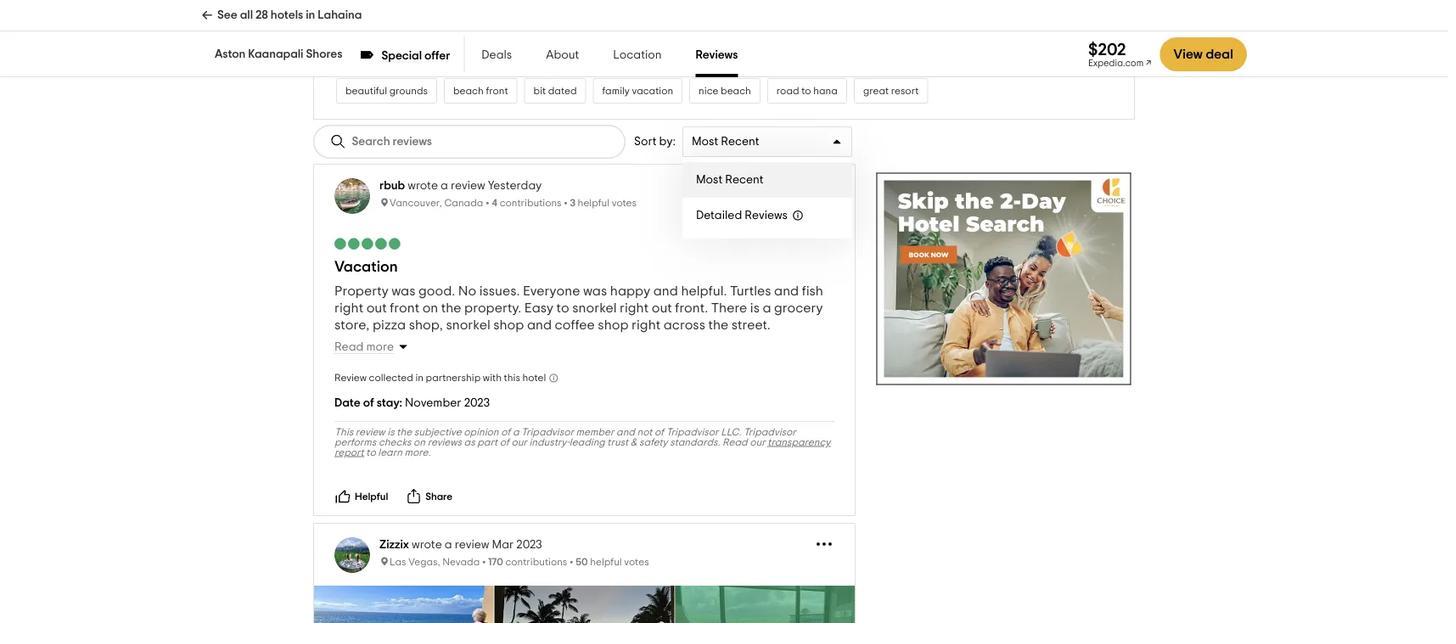 Task type: locate. For each thing, give the bounding box(es) containing it.
advertisement region
[[877, 173, 1132, 385]]

of
[[363, 398, 374, 409], [501, 427, 511, 437], [655, 427, 664, 437], [500, 437, 509, 448]]

store,
[[335, 319, 370, 332]]

search image
[[330, 133, 347, 150]]

1 horizontal spatial read
[[723, 437, 748, 448]]

0 vertical spatial read
[[335, 341, 364, 353]]

beach for the
[[437, 21, 467, 31]]

shop
[[494, 319, 524, 332], [598, 319, 629, 332]]

family vacation button
[[593, 78, 683, 104]]

reviews right detailed
[[745, 210, 788, 222]]

1 vertical spatial on
[[423, 302, 438, 315]]

2 horizontal spatial to
[[802, 86, 812, 96]]

2 was from the left
[[583, 285, 607, 298]]

helpful for 3
[[578, 198, 610, 209]]

1 horizontal spatial our
[[750, 437, 766, 448]]

1 vertical spatial votes
[[625, 558, 649, 568]]

1 horizontal spatial was
[[583, 285, 607, 298]]

1 tripadvisor from the left
[[522, 427, 574, 437]]

a right rbub
[[441, 180, 448, 192]]

2 vertical spatial on
[[414, 437, 426, 448]]

helpful
[[355, 492, 388, 502]]

grocery left store
[[802, 21, 839, 31]]

review collected in partnership with this hotel
[[335, 373, 546, 383]]

hotel
[[523, 373, 546, 383]]

1 vertical spatial in
[[416, 373, 424, 383]]

0 horizontal spatial out
[[367, 302, 387, 315]]

full
[[643, 21, 657, 31]]

review up "170"
[[455, 539, 490, 551]]

2 horizontal spatial tripadvisor
[[744, 427, 796, 437]]

courts
[[696, 54, 725, 64]]

leading
[[570, 437, 605, 448]]

on up shop,
[[423, 302, 438, 315]]

this
[[335, 427, 354, 437]]

and left "hot"
[[582, 54, 600, 64]]

washer
[[968, 21, 1002, 31]]

1 was from the left
[[392, 285, 416, 298]]

votes
[[612, 198, 637, 209], [625, 558, 649, 568]]

subjective
[[414, 427, 462, 437]]

aloha suite button
[[557, 14, 627, 39]]

0 vertical spatial contributions
[[500, 198, 562, 209]]

helpful right 3
[[578, 198, 610, 209]]

a right part
[[513, 427, 519, 437]]

0 vertical spatial front
[[486, 86, 508, 96]]

great resort
[[864, 86, 919, 96]]

view
[[922, 21, 943, 31]]

0 horizontal spatial front
[[390, 302, 420, 315]]

more.
[[405, 448, 431, 458]]

most up detailed
[[696, 174, 723, 186]]

sort by:
[[634, 136, 676, 148]]

1 vertical spatial snorkel
[[446, 319, 491, 332]]

our right llc.
[[750, 437, 766, 448]]

kitchen
[[659, 21, 693, 31]]

most
[[692, 136, 719, 148], [696, 174, 723, 186]]

share
[[426, 492, 453, 502]]

170
[[488, 558, 503, 568]]

the up to learn more. on the left bottom
[[397, 427, 412, 437]]

0 horizontal spatial tripadvisor
[[522, 427, 574, 437]]

0 horizontal spatial in
[[306, 9, 315, 21]]

shop down happy
[[598, 319, 629, 332]]

1 vertical spatial helpful
[[590, 558, 622, 568]]

reviews inside this review is the subjective opinion of a tripadvisor member and not of tripadvisor llc. tripadvisor performs checks on reviews as part of our industry-leading trust & safety standards. read our
[[428, 437, 462, 448]]

in right hotels
[[306, 9, 315, 21]]

1 vertical spatial recent
[[726, 174, 764, 186]]

date
[[335, 398, 361, 409]]

out up pizza
[[367, 302, 387, 315]]

1 vertical spatial to
[[557, 302, 570, 315]]

votes right 3
[[612, 198, 637, 209]]

hot
[[603, 54, 618, 64]]

shop down property.
[[494, 319, 524, 332]]

was left good.
[[392, 285, 416, 298]]

see
[[217, 9, 238, 21]]

1 shop from the left
[[494, 319, 524, 332]]

front inside property was good.  no issues.  everyone was happy and helpful.  turtles and fish right out front on the property.  easy to snorkel right out front.  there is a grocery store, pizza shop, snorkel shop and coffee shop right across the street.
[[390, 302, 420, 315]]

1 horizontal spatial is
[[751, 302, 760, 315]]

and up front.
[[654, 285, 679, 298]]

helpful for 50
[[590, 558, 622, 568]]

yesterday
[[488, 180, 542, 192]]

1 vertical spatial wrote
[[412, 539, 442, 551]]

helpful
[[578, 198, 610, 209], [590, 558, 622, 568]]

beach front
[[454, 86, 508, 96]]

0 horizontal spatial our
[[512, 437, 527, 448]]

suite
[[596, 21, 618, 31]]

report
[[335, 448, 364, 458]]

1 vertical spatial most recent
[[696, 174, 764, 186]]

2023
[[464, 398, 490, 409], [517, 539, 542, 551]]

recent
[[721, 136, 760, 148], [726, 174, 764, 186]]

in up date of stay: november 2023
[[416, 373, 424, 383]]

snorkel up coffee
[[573, 302, 617, 315]]

the up special offer
[[419, 21, 434, 31]]

washer and dryer button
[[959, 14, 1059, 39]]

the inside this review is the subjective opinion of a tripadvisor member and not of tripadvisor llc. tripadvisor performs checks on reviews as part of our industry-leading trust & safety standards. read our
[[397, 427, 412, 437]]

votes right 50
[[625, 558, 649, 568]]

ocean view
[[890, 21, 943, 31]]

and left fish at the top right
[[775, 285, 799, 298]]

2 out from the left
[[652, 302, 672, 315]]

family vacation
[[603, 86, 674, 96]]

with
[[483, 373, 502, 383]]

1 horizontal spatial to
[[557, 302, 570, 315]]

wrote
[[408, 180, 438, 192], [412, 539, 442, 551]]

special offer
[[382, 50, 450, 62]]

1 vertical spatial review
[[356, 427, 385, 437]]

stay:
[[377, 398, 403, 409]]

2023 right mar
[[517, 539, 542, 551]]

front up pizza
[[390, 302, 420, 315]]

0 horizontal spatial reviews
[[696, 49, 738, 61]]

a inside property was good.  no issues.  everyone was happy and helpful.  turtles and fish right out front on the property.  easy to snorkel right out front.  there is a grocery store, pizza shop, snorkel shop and coffee shop right across the street.
[[763, 302, 772, 315]]

a inside this review is the subjective opinion of a tripadvisor member and not of tripadvisor llc. tripadvisor performs checks on reviews as part of our industry-leading trust & safety standards. read our
[[513, 427, 519, 437]]

0 horizontal spatial reviews
[[359, 21, 394, 31]]

to inside button
[[802, 86, 812, 96]]

front down on site restaurant
[[486, 86, 508, 96]]

1 horizontal spatial snorkel
[[573, 302, 617, 315]]

transparency
[[768, 437, 831, 448]]

2 vertical spatial review
[[455, 539, 490, 551]]

0 vertical spatial reviews
[[696, 49, 738, 61]]

to down everyone
[[557, 302, 570, 315]]

0 vertical spatial most
[[692, 136, 719, 148]]

most recent down nice beach
[[692, 136, 760, 148]]

0 vertical spatial 2023
[[464, 398, 490, 409]]

see all 28 hotels in lahaina
[[217, 9, 362, 21]]

0 vertical spatial to
[[802, 86, 812, 96]]

was left happy
[[583, 285, 607, 298]]

snorkel down property.
[[446, 319, 491, 332]]

grounds
[[390, 86, 428, 96]]

restaurant up deals at top left
[[492, 21, 541, 31]]

full kitchen button
[[634, 14, 703, 39]]

front
[[486, 86, 508, 96], [390, 302, 420, 315]]

1 horizontal spatial out
[[652, 302, 672, 315]]

read down store,
[[335, 341, 364, 353]]

contributions for 170
[[506, 558, 568, 568]]

1 vertical spatial reviews
[[745, 210, 788, 222]]

reviews down the garden
[[696, 49, 738, 61]]

ocean view button
[[881, 14, 952, 39]]

to left learn
[[366, 448, 376, 458]]

most recent up detailed
[[696, 174, 764, 186]]

1 vertical spatial most
[[696, 174, 723, 186]]

on right 'checks'
[[414, 437, 426, 448]]

view deal button
[[1161, 37, 1248, 71]]

helpful right 50
[[590, 558, 622, 568]]

all
[[346, 21, 357, 31]]

beach right nice at the top
[[721, 86, 752, 96]]

0 vertical spatial snorkel
[[573, 302, 617, 315]]

aston kaanapali shores
[[215, 48, 343, 60]]

as
[[464, 437, 475, 448]]

0 vertical spatial recent
[[721, 136, 760, 148]]

0 vertical spatial is
[[751, 302, 760, 315]]

is up learn
[[388, 427, 395, 437]]

1 vertical spatial read
[[723, 437, 748, 448]]

to learn more.
[[364, 448, 431, 458]]

3
[[570, 198, 576, 209]]

0 vertical spatial wrote
[[408, 180, 438, 192]]

and left not
[[617, 427, 635, 437]]

offer
[[425, 50, 450, 62]]

club
[[469, 21, 490, 31]]

contributions down yesterday
[[500, 198, 562, 209]]

grocery
[[802, 21, 839, 31], [775, 302, 823, 315]]

1 vertical spatial 2023
[[517, 539, 542, 551]]

review right the this
[[356, 427, 385, 437]]

everyone
[[523, 285, 580, 298]]

beach inside the nice beach 'button'
[[721, 86, 752, 96]]

read inside this review is the subjective opinion of a tripadvisor member and not of tripadvisor llc. tripadvisor performs checks on reviews as part of our industry-leading trust & safety standards. read our
[[723, 437, 748, 448]]

is up street.
[[751, 302, 760, 315]]

in
[[306, 9, 315, 21], [416, 373, 424, 383]]

0 vertical spatial votes
[[612, 198, 637, 209]]

2 our from the left
[[750, 437, 766, 448]]

aloha
[[566, 21, 593, 31]]

detailed
[[696, 210, 743, 222]]

right
[[335, 302, 364, 315], [620, 302, 649, 315], [632, 319, 661, 332]]

1 horizontal spatial reviews
[[745, 210, 788, 222]]

reviews left as
[[428, 437, 462, 448]]

50
[[576, 558, 588, 568]]

recent up detailed reviews
[[726, 174, 764, 186]]

our
[[512, 437, 527, 448], [750, 437, 766, 448]]

most right by:
[[692, 136, 719, 148]]

recent down nice beach
[[721, 136, 760, 148]]

0 horizontal spatial snorkel
[[446, 319, 491, 332]]

bedroom condo
[[346, 54, 421, 64]]

the
[[419, 21, 434, 31], [441, 302, 462, 315], [709, 319, 729, 332], [397, 427, 412, 437]]

review inside this review is the subjective opinion of a tripadvisor member and not of tripadvisor llc. tripadvisor performs checks on reviews as part of our industry-leading trust & safety standards. read our
[[356, 427, 385, 437]]

the inside button
[[419, 21, 434, 31]]

0 horizontal spatial 2023
[[464, 398, 490, 409]]

reviews right all
[[359, 21, 394, 31]]

1 vertical spatial reviews
[[428, 437, 462, 448]]

coffee
[[555, 319, 595, 332]]

0 vertical spatial helpful
[[578, 198, 610, 209]]

0 horizontal spatial shop
[[494, 319, 524, 332]]

beach inside the beach club restaurant button
[[437, 21, 467, 31]]

wrote for zizzix
[[412, 539, 442, 551]]

1 out from the left
[[367, 302, 387, 315]]

1 vertical spatial grocery
[[775, 302, 823, 315]]

1 horizontal spatial tripadvisor
[[667, 427, 719, 437]]

0 horizontal spatial was
[[392, 285, 416, 298]]

contributions down mar
[[506, 558, 568, 568]]

0 horizontal spatial is
[[388, 427, 395, 437]]

0 vertical spatial grocery
[[802, 21, 839, 31]]

review
[[451, 180, 485, 192], [356, 427, 385, 437], [455, 539, 490, 551]]

2 vertical spatial to
[[366, 448, 376, 458]]

grocery down fish at the top right
[[775, 302, 823, 315]]

1 horizontal spatial shop
[[598, 319, 629, 332]]

good.
[[419, 285, 455, 298]]

our left industry-
[[512, 437, 527, 448]]

on left site
[[446, 54, 458, 64]]

1 horizontal spatial front
[[486, 86, 508, 96]]

2023 up opinion
[[464, 398, 490, 409]]

on inside this review is the subjective opinion of a tripadvisor member and not of tripadvisor llc. tripadvisor performs checks on reviews as part of our industry-leading trust & safety standards. read our
[[414, 437, 426, 448]]

garden pool
[[719, 21, 777, 31]]

review left yesterday
[[451, 180, 485, 192]]

out up across at bottom left
[[652, 302, 672, 315]]

restaurant right site
[[479, 54, 528, 64]]

washer and dryer
[[968, 21, 1050, 31]]

was
[[392, 285, 416, 298], [583, 285, 607, 298]]

road to hana button
[[768, 78, 848, 104]]

learn
[[378, 448, 402, 458]]

1 vertical spatial contributions
[[506, 558, 568, 568]]

wrote right 'zizzix' link
[[412, 539, 442, 551]]

1 vertical spatial front
[[390, 302, 420, 315]]

a up street.
[[763, 302, 772, 315]]

read right standards.
[[723, 437, 748, 448]]

wrote right rbub link
[[408, 180, 438, 192]]

to right road
[[802, 86, 812, 96]]

1 horizontal spatial reviews
[[428, 437, 462, 448]]

great
[[864, 86, 889, 96]]

dated
[[548, 86, 577, 96]]

read
[[335, 341, 364, 353], [723, 437, 748, 448]]

0 vertical spatial reviews
[[359, 21, 394, 31]]

0 vertical spatial on
[[446, 54, 458, 64]]

a down share
[[445, 539, 452, 551]]

beach left club
[[437, 21, 467, 31]]

1 vertical spatial is
[[388, 427, 395, 437]]

on
[[446, 54, 458, 64], [423, 302, 438, 315], [414, 437, 426, 448]]

0 vertical spatial in
[[306, 9, 315, 21]]

0 horizontal spatial read
[[335, 341, 364, 353]]

beach down site
[[454, 86, 484, 96]]

lahaina
[[318, 9, 362, 21]]

0 vertical spatial review
[[451, 180, 485, 192]]

beach inside the beach front button
[[454, 86, 484, 96]]



Task type: describe. For each thing, give the bounding box(es) containing it.
condo
[[391, 54, 421, 64]]

bit dated
[[534, 86, 577, 96]]

member
[[576, 427, 614, 437]]

the down there
[[709, 319, 729, 332]]

llc.
[[721, 427, 742, 437]]

fish
[[802, 285, 824, 298]]

not
[[637, 427, 653, 437]]

front inside button
[[486, 86, 508, 96]]

collected
[[369, 373, 413, 383]]

votes for 4 contributions 3 helpful votes
[[612, 198, 637, 209]]

nice
[[699, 86, 719, 96]]

contributions for 4
[[500, 198, 562, 209]]

on inside property was good.  no issues.  everyone was happy and helpful.  turtles and fish right out front on the property.  easy to snorkel right out front.  there is a grocery store, pizza shop, snorkel shop and coffee shop right across the street.
[[423, 302, 438, 315]]

Search search field
[[352, 135, 476, 149]]

road to hana
[[777, 86, 838, 96]]

all reviews
[[346, 21, 394, 31]]

1 our from the left
[[512, 437, 527, 448]]

shop,
[[409, 319, 443, 332]]

special
[[382, 50, 422, 62]]

nice beach button
[[690, 78, 761, 104]]

across
[[664, 319, 706, 332]]

kaanapali
[[248, 48, 304, 60]]

rbub wrote a review yesterday
[[380, 180, 542, 192]]

vacation
[[335, 259, 398, 274]]

transparency report link
[[335, 437, 831, 458]]

2 tripadvisor from the left
[[667, 427, 719, 437]]

ocean
[[890, 21, 920, 31]]

this
[[504, 373, 521, 383]]

beach for nice
[[721, 86, 752, 96]]

aston
[[215, 48, 246, 60]]

view deal
[[1174, 48, 1234, 61]]

zizzix
[[380, 539, 409, 551]]

opinion
[[464, 427, 499, 437]]

0 vertical spatial most recent
[[692, 136, 760, 148]]

full kitchen
[[643, 21, 693, 31]]

standards.
[[670, 437, 721, 448]]

on site restaurant button
[[437, 46, 538, 71]]

site
[[461, 54, 477, 64]]

0 horizontal spatial to
[[366, 448, 376, 458]]

votes for 170 contributions 50 helpful votes
[[625, 558, 649, 568]]

hana
[[814, 86, 838, 96]]

family
[[603, 86, 630, 96]]

1 vertical spatial restaurant
[[479, 54, 528, 64]]

grocery inside property was good.  no issues.  everyone was happy and helpful.  turtles and fish right out front on the property.  easy to snorkel right out front.  there is a grocery store, pizza shop, snorkel shop and coffee shop right across the street.
[[775, 302, 823, 315]]

shores
[[306, 48, 343, 60]]

great resort button
[[854, 78, 929, 104]]

date of stay: november 2023
[[335, 398, 490, 409]]

easy
[[525, 302, 554, 315]]

2 shop from the left
[[598, 319, 629, 332]]

this review is the subjective opinion of a tripadvisor member and not of tripadvisor llc. tripadvisor performs checks on reviews as part of our industry-leading trust & safety standards. read our
[[335, 427, 796, 448]]

is inside this review is the subjective opinion of a tripadvisor member and not of tripadvisor llc. tripadvisor performs checks on reviews as part of our industry-leading trust & safety standards. read our
[[388, 427, 395, 437]]

checks
[[379, 437, 411, 448]]

expedia.com
[[1089, 58, 1144, 68]]

aloha suite
[[566, 21, 618, 31]]

is inside property was good.  no issues.  everyone was happy and helpful.  turtles and fish right out front on the property.  easy to snorkel right out front.  there is a grocery store, pizza shop, snorkel shop and coffee shop right across the street.
[[751, 302, 760, 315]]

wrote for rbub
[[408, 180, 438, 192]]

november
[[405, 398, 462, 409]]

grocery store button
[[793, 14, 874, 39]]

detailed reviews
[[696, 210, 788, 222]]

sort
[[634, 136, 657, 148]]

zizzix wrote a review mar 2023
[[380, 539, 542, 551]]

$202
[[1089, 41, 1127, 58]]

mar
[[492, 539, 514, 551]]

3 tripadvisor from the left
[[744, 427, 796, 437]]

tubs
[[620, 54, 640, 64]]

pool
[[755, 21, 777, 31]]

street.
[[732, 319, 771, 332]]

more
[[366, 341, 394, 353]]

0 vertical spatial restaurant
[[492, 21, 541, 31]]

28
[[256, 9, 268, 21]]

170 contributions 50 helpful votes
[[488, 558, 649, 568]]

review for rbub
[[451, 180, 485, 192]]

road
[[777, 86, 800, 96]]

deal
[[1206, 48, 1234, 61]]

beach front button
[[444, 78, 518, 104]]

on inside button
[[446, 54, 458, 64]]

transparency report
[[335, 437, 831, 458]]

there
[[711, 302, 748, 315]]

helpful.
[[682, 285, 727, 298]]

pizza
[[373, 319, 406, 332]]

all reviews button
[[336, 14, 403, 39]]

property
[[335, 285, 389, 298]]

1 horizontal spatial in
[[416, 373, 424, 383]]

and inside this review is the subjective opinion of a tripadvisor member and not of tripadvisor llc. tripadvisor performs checks on reviews as part of our industry-leading trust & safety standards. read our
[[617, 427, 635, 437]]

pools and hot tubs button
[[544, 46, 650, 71]]

about
[[546, 49, 580, 61]]

industry-
[[530, 437, 570, 448]]

and left the dryer
[[1004, 21, 1022, 31]]

trust
[[607, 437, 629, 448]]

on site restaurant
[[446, 54, 528, 64]]

bit
[[534, 86, 546, 96]]

grocery inside button
[[802, 21, 839, 31]]

no
[[458, 285, 477, 298]]

read more
[[335, 341, 394, 353]]

partnership
[[426, 373, 481, 383]]

reviews inside button
[[359, 21, 394, 31]]

the down good.
[[441, 302, 462, 315]]

and down the easy at the left
[[527, 319, 552, 332]]

safety
[[640, 437, 668, 448]]

1 horizontal spatial 2023
[[517, 539, 542, 551]]

the beach club restaurant
[[419, 21, 541, 31]]

nice beach
[[699, 86, 752, 96]]

to inside property was good.  no issues.  everyone was happy and helpful.  turtles and fish right out front on the property.  easy to snorkel right out front.  there is a grocery store, pizza shop, snorkel shop and coffee shop right across the street.
[[557, 302, 570, 315]]

review for zizzix
[[455, 539, 490, 551]]



Task type: vqa. For each thing, say whether or not it's contained in the screenshot.
IS inside the Property Was Good.  No Issues.  Everyone Was Happy And Helpful.  Turtles And Fish Right Out Front On The Property.  Easy To Snorkel Right Out Front.  There Is A Grocery Store, Pizza Shop, Snorkel Shop And Coffee Shop Right Across The Street.
yes



